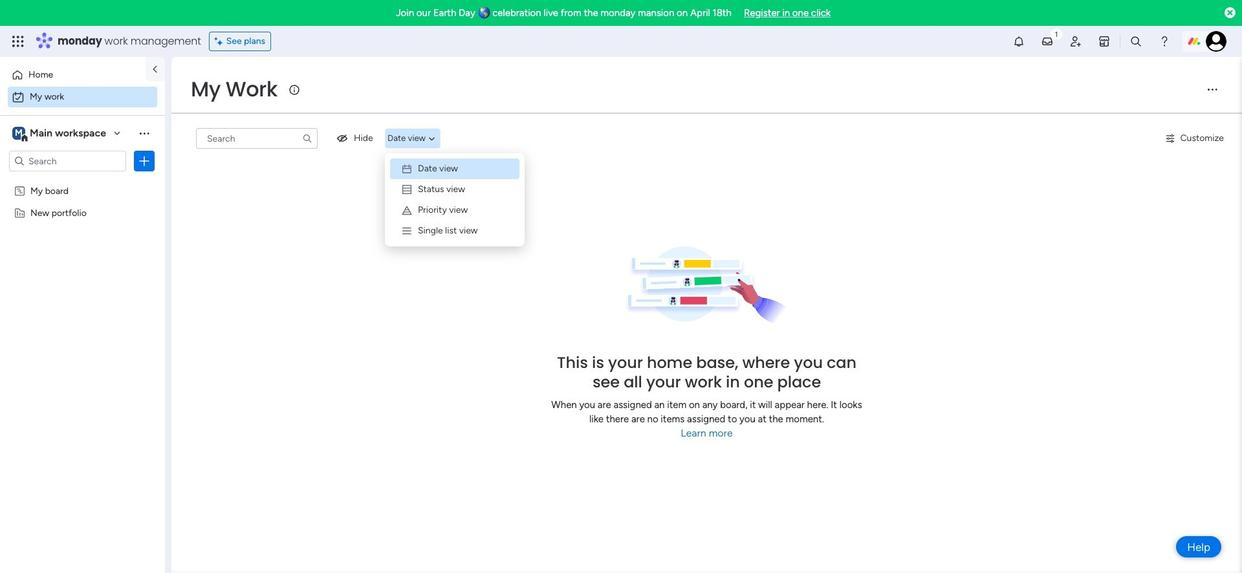 Task type: vqa. For each thing, say whether or not it's contained in the screenshot.
Menu Item
yes



Task type: describe. For each thing, give the bounding box(es) containing it.
workspace selection element
[[12, 126, 108, 142]]

3 menu item from the top
[[390, 200, 520, 221]]

2 vertical spatial option
[[0, 179, 165, 181]]

select product image
[[12, 35, 25, 48]]

1 image
[[1051, 27, 1062, 41]]

update feed image
[[1041, 35, 1054, 48]]

4 menu item from the top
[[390, 221, 520, 241]]

monday marketplace image
[[1098, 35, 1111, 48]]

search image
[[302, 133, 312, 144]]

invite members image
[[1069, 35, 1082, 48]]

welcome to my work feature image image
[[625, 246, 789, 325]]

workspace image
[[12, 126, 25, 140]]

1 menu item from the top
[[390, 159, 520, 179]]

workspace options image
[[138, 127, 151, 140]]

Filter dashboard by text search field
[[196, 128, 318, 149]]



Task type: locate. For each thing, give the bounding box(es) containing it.
help image
[[1158, 35, 1171, 48]]

2 menu item from the top
[[390, 179, 520, 200]]

see plans image
[[215, 34, 226, 49]]

None search field
[[196, 128, 318, 149]]

0 vertical spatial option
[[8, 65, 138, 85]]

menu image
[[1206, 83, 1219, 96]]

jacob simon image
[[1206, 31, 1227, 52]]

menu item up "priority view" icon
[[390, 179, 520, 200]]

priority view image
[[401, 204, 413, 216]]

single list view image
[[401, 225, 413, 237]]

menu item up status view image
[[390, 159, 520, 179]]

option
[[8, 65, 138, 85], [8, 87, 157, 107], [0, 179, 165, 181]]

list box
[[0, 177, 165, 398]]

search everything image
[[1130, 35, 1143, 48]]

options image
[[138, 155, 151, 168]]

menu menu
[[390, 159, 520, 241]]

menu item down "priority view" icon
[[390, 221, 520, 241]]

menu item up single list view icon at top
[[390, 200, 520, 221]]

notifications image
[[1013, 35, 1025, 48]]

status view image
[[401, 184, 413, 195]]

menu item
[[390, 159, 520, 179], [390, 179, 520, 200], [390, 200, 520, 221], [390, 221, 520, 241]]

Search in workspace field
[[27, 154, 108, 169]]

date view image
[[401, 163, 413, 175]]

1 vertical spatial option
[[8, 87, 157, 107]]



